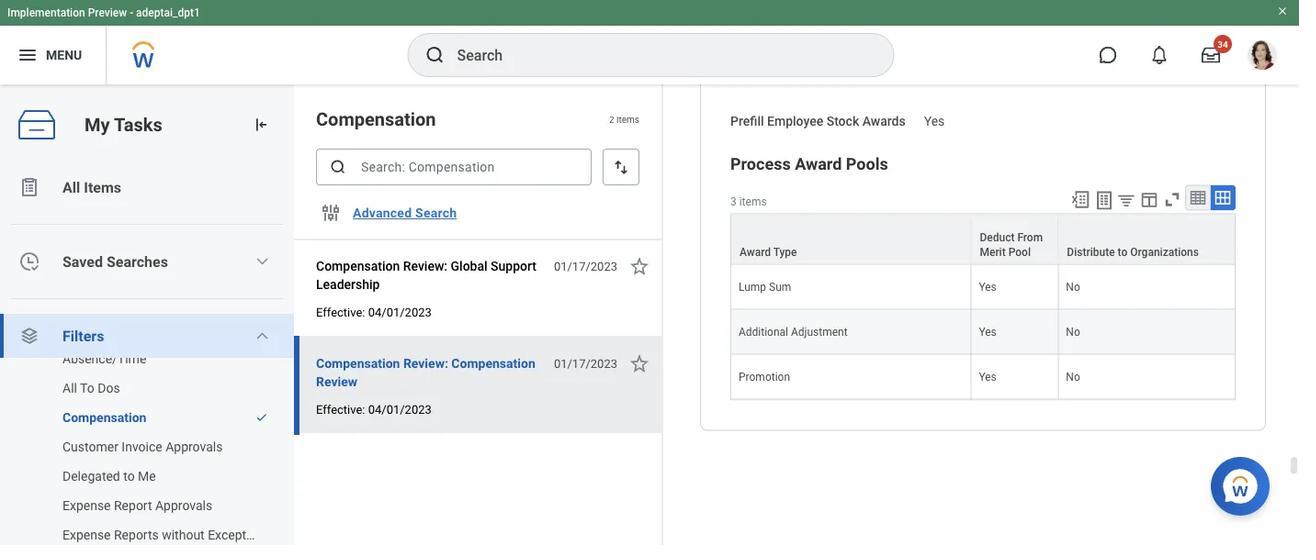 Task type: vqa. For each thing, say whether or not it's contained in the screenshot.
SECURITY GROUPS
no



Task type: describe. For each thing, give the bounding box(es) containing it.
01/17/2023 for compensation review: compensation review
[[554, 357, 618, 371]]

all for all items
[[62, 179, 80, 196]]

3
[[731, 196, 737, 208]]

compensation inside compensation review: global support leadership
[[316, 259, 400, 274]]

effective: for compensation review: global support leadership
[[316, 306, 365, 319]]

customer invoice approvals button
[[0, 433, 276, 462]]

additional adjustment element
[[739, 322, 848, 339]]

award type
[[740, 246, 797, 259]]

04/01/2023 for compensation
[[368, 403, 432, 417]]

3 items
[[731, 196, 767, 208]]

export to worksheets image
[[1094, 190, 1116, 212]]

delegated
[[62, 469, 120, 484]]

chevron down image
[[255, 255, 270, 269]]

from
[[1018, 231, 1043, 244]]

menu button
[[0, 26, 106, 85]]

preview
[[88, 6, 127, 19]]

process award pools group
[[731, 153, 1236, 402]]

table image
[[1189, 189, 1208, 208]]

absence/time button
[[0, 345, 276, 374]]

to
[[80, 381, 94, 396]]

pool
[[1009, 246, 1031, 259]]

filters
[[62, 328, 104, 345]]

sort image
[[612, 158, 630, 176]]

lump sum
[[739, 281, 792, 294]]

item list element
[[294, 85, 664, 546]]

delegated to me
[[62, 469, 156, 484]]

approvals for customer invoice approvals
[[166, 440, 223, 455]]

award type button
[[732, 215, 971, 265]]

effective: for compensation review: compensation review
[[316, 403, 365, 417]]

saved searches button
[[0, 240, 294, 284]]

yes for prefill employee stock awards
[[924, 114, 945, 129]]

reports
[[114, 528, 159, 543]]

default stock calculation
[[731, 68, 919, 87]]

Search: Compensation text field
[[316, 149, 592, 186]]

deduct from merit pool
[[980, 231, 1043, 259]]

compensation review: global support leadership
[[316, 259, 537, 292]]

me
[[138, 469, 156, 484]]

row containing additional adjustment
[[731, 311, 1236, 356]]

all items
[[62, 179, 121, 196]]

advanced search button
[[346, 195, 464, 232]]

01/17/2023 for compensation review: global support leadership
[[554, 260, 618, 273]]

adeptai_dpt1
[[136, 6, 200, 19]]

saved
[[62, 253, 103, 271]]

absence/time
[[62, 352, 146, 367]]

fullscreen image
[[1163, 190, 1183, 210]]

row containing lump sum
[[731, 265, 1236, 311]]

default
[[731, 68, 784, 87]]

my tasks
[[85, 114, 162, 136]]

lump
[[739, 281, 767, 294]]

expand table image
[[1214, 189, 1232, 208]]

advanced search
[[353, 206, 457, 221]]

distribute
[[1067, 246, 1115, 259]]

review
[[316, 374, 358, 390]]

expense for expense report approvals
[[62, 499, 111, 514]]

check image
[[255, 412, 268, 425]]

04/01/2023 for global
[[368, 306, 432, 319]]

1 no from the top
[[1066, 281, 1081, 294]]

configure image
[[320, 202, 342, 224]]

leadership
[[316, 277, 380, 292]]

menu
[[46, 47, 82, 63]]

all items button
[[0, 165, 294, 210]]

deduct
[[980, 231, 1015, 244]]

list containing all items
[[0, 165, 294, 546]]

menu banner
[[0, 0, 1299, 85]]

clipboard image
[[18, 176, 40, 199]]

0 vertical spatial award
[[795, 155, 842, 174]]

0 vertical spatial search image
[[424, 44, 446, 66]]

promotion
[[739, 371, 790, 384]]

compensation inside list
[[62, 410, 146, 425]]

global
[[451, 259, 488, 274]]

Search Workday  search field
[[457, 35, 856, 75]]

all to dos button
[[0, 374, 276, 403]]

deduct from merit pool button
[[972, 215, 1058, 265]]

row containing deduct from merit pool
[[731, 214, 1236, 265]]

adjustment
[[791, 326, 848, 339]]

exceptions
[[208, 528, 271, 543]]

to for delegated
[[123, 469, 135, 484]]

prefill
[[731, 114, 764, 129]]

process award pools button
[[731, 155, 888, 174]]

clock check image
[[18, 251, 40, 273]]

no for additional adjustment
[[1066, 326, 1081, 339]]

process
[[731, 155, 791, 174]]

select to filter grid data image
[[1117, 191, 1137, 210]]

advanced
[[353, 206, 412, 221]]

search
[[415, 206, 457, 221]]

invoice
[[122, 440, 162, 455]]

searches
[[107, 253, 168, 271]]

compensation review: global support leadership button
[[316, 255, 544, 296]]

profile logan mcneil image
[[1248, 40, 1277, 74]]

-
[[130, 6, 133, 19]]



Task type: locate. For each thing, give the bounding box(es) containing it.
0 horizontal spatial award
[[740, 246, 771, 259]]

approvals inside button
[[155, 499, 212, 514]]

items right 3
[[740, 196, 767, 208]]

transformation import image
[[252, 116, 270, 134]]

my tasks element
[[0, 85, 294, 546]]

1 vertical spatial award
[[740, 246, 771, 259]]

effective:
[[316, 306, 365, 319], [316, 403, 365, 417]]

approvals up without
[[155, 499, 212, 514]]

items inside process award pools group
[[740, 196, 767, 208]]

0 vertical spatial effective: 04/01/2023
[[316, 306, 432, 319]]

yes
[[924, 114, 945, 129], [979, 281, 997, 294], [979, 326, 997, 339], [979, 371, 997, 384]]

expense inside button
[[62, 499, 111, 514]]

review: down compensation review: global support leadership button
[[403, 356, 448, 371]]

approvals inside button
[[166, 440, 223, 455]]

effective: 04/01/2023 for compensation review: global support leadership
[[316, 306, 432, 319]]

search image
[[424, 44, 446, 66], [329, 158, 347, 176]]

1 review: from the top
[[403, 259, 448, 274]]

1 horizontal spatial search image
[[424, 44, 446, 66]]

1 horizontal spatial award
[[795, 155, 842, 174]]

0 vertical spatial no
[[1066, 281, 1081, 294]]

0 vertical spatial all
[[62, 179, 80, 196]]

all left items
[[62, 179, 80, 196]]

process award pools
[[731, 155, 888, 174]]

distribute to organizations
[[1067, 246, 1199, 259]]

1 vertical spatial no
[[1066, 326, 1081, 339]]

1 vertical spatial 04/01/2023
[[368, 403, 432, 417]]

0 vertical spatial expense
[[62, 499, 111, 514]]

toolbar inside process award pools group
[[1062, 185, 1236, 214]]

effective: down "review"
[[316, 403, 365, 417]]

34 button
[[1191, 35, 1232, 75]]

support
[[491, 259, 537, 274]]

2 expense from the top
[[62, 528, 111, 543]]

approvals for expense report approvals
[[155, 499, 212, 514]]

report
[[114, 499, 152, 514]]

yes inside default stock calculation group
[[924, 114, 945, 129]]

2 vertical spatial no
[[1066, 371, 1081, 384]]

toolbar
[[1062, 185, 1236, 214]]

no
[[1066, 281, 1081, 294], [1066, 326, 1081, 339], [1066, 371, 1081, 384]]

1 effective: from the top
[[316, 306, 365, 319]]

yes for additional adjustment
[[979, 326, 997, 339]]

2 effective: 04/01/2023 from the top
[[316, 403, 432, 417]]

3 no from the top
[[1066, 371, 1081, 384]]

expense report approvals
[[62, 499, 212, 514]]

to right "distribute"
[[1118, 246, 1128, 259]]

to
[[1118, 246, 1128, 259], [123, 469, 135, 484]]

1 vertical spatial items
[[740, 196, 767, 208]]

export to excel image
[[1071, 190, 1091, 210]]

items inside item list element
[[617, 114, 640, 125]]

1 horizontal spatial to
[[1118, 246, 1128, 259]]

lump sum element
[[739, 277, 792, 294]]

row
[[731, 214, 1236, 265], [731, 265, 1236, 311], [731, 311, 1236, 356], [731, 356, 1236, 401]]

tasks
[[114, 114, 162, 136]]

all to dos
[[62, 381, 120, 396]]

all inside button
[[62, 381, 77, 396]]

all for all to dos
[[62, 381, 77, 396]]

list containing absence/time
[[0, 345, 294, 546]]

4 row from the top
[[731, 356, 1236, 401]]

prefill employee stock awards
[[731, 114, 906, 129]]

award down prefill employee stock awards
[[795, 155, 842, 174]]

calculation
[[835, 68, 919, 87]]

items
[[84, 179, 121, 196]]

2 review: from the top
[[403, 356, 448, 371]]

items right 2
[[617, 114, 640, 125]]

04/01/2023
[[368, 306, 432, 319], [368, 403, 432, 417]]

expense reports without exceptions
[[62, 528, 271, 543]]

1 list from the top
[[0, 165, 294, 546]]

default stock calculation button
[[731, 68, 919, 87]]

awards
[[863, 114, 906, 129]]

1 horizontal spatial items
[[740, 196, 767, 208]]

all left the to
[[62, 381, 77, 396]]

distribute to organizations button
[[1059, 215, 1235, 265]]

customer
[[62, 440, 118, 455]]

organizations
[[1131, 246, 1199, 259]]

expense reports without exceptions button
[[0, 521, 276, 546]]

justify image
[[17, 44, 39, 66]]

items for 2 items
[[617, 114, 640, 125]]

all inside button
[[62, 179, 80, 196]]

stock left the awards
[[827, 114, 859, 129]]

effective: 04/01/2023 down "review"
[[316, 403, 432, 417]]

expense inside button
[[62, 528, 111, 543]]

award left type at top
[[740, 246, 771, 259]]

no for promotion
[[1066, 371, 1081, 384]]

award inside award type "popup button"
[[740, 246, 771, 259]]

1 effective: 04/01/2023 from the top
[[316, 306, 432, 319]]

2 01/17/2023 from the top
[[554, 357, 618, 371]]

employee
[[767, 114, 824, 129]]

review: for compensation
[[403, 356, 448, 371]]

award
[[795, 155, 842, 174], [740, 246, 771, 259]]

1 vertical spatial stock
[[827, 114, 859, 129]]

inbox large image
[[1202, 46, 1220, 64]]

list
[[0, 165, 294, 546], [0, 345, 294, 546]]

saved searches
[[62, 253, 168, 271]]

row containing promotion
[[731, 356, 1236, 401]]

0 vertical spatial review:
[[403, 259, 448, 274]]

stock
[[788, 68, 831, 87], [827, 114, 859, 129]]

items
[[617, 114, 640, 125], [740, 196, 767, 208]]

1 row from the top
[[731, 214, 1236, 265]]

review:
[[403, 259, 448, 274], [403, 356, 448, 371]]

default stock calculation group
[[731, 66, 1236, 131]]

compensation review: compensation review
[[316, 356, 536, 390]]

delegated to me button
[[0, 462, 276, 492]]

items for 3 items
[[740, 196, 767, 208]]

merit
[[980, 246, 1006, 259]]

0 vertical spatial to
[[1118, 246, 1128, 259]]

implementation
[[7, 6, 85, 19]]

stock up prefill employee stock awards
[[788, 68, 831, 87]]

1 vertical spatial effective: 04/01/2023
[[316, 403, 432, 417]]

dos
[[98, 381, 120, 396]]

2
[[609, 114, 614, 125]]

to left "me" at bottom left
[[123, 469, 135, 484]]

click to view/edit grid preferences image
[[1140, 190, 1160, 210]]

1 01/17/2023 from the top
[[554, 260, 618, 273]]

star image
[[629, 255, 651, 278]]

chevron down image
[[255, 329, 270, 344]]

customer invoice approvals
[[62, 440, 223, 455]]

compensation
[[316, 108, 436, 130], [316, 259, 400, 274], [316, 356, 400, 371], [452, 356, 536, 371], [62, 410, 146, 425]]

2 items
[[609, 114, 640, 125]]

1 vertical spatial expense
[[62, 528, 111, 543]]

0 vertical spatial effective:
[[316, 306, 365, 319]]

1 all from the top
[[62, 179, 80, 196]]

2 list from the top
[[0, 345, 294, 546]]

additional adjustment
[[739, 326, 848, 339]]

2 all from the top
[[62, 381, 77, 396]]

close environment banner image
[[1277, 6, 1288, 17]]

to inside popup button
[[1118, 246, 1128, 259]]

01/17/2023 left star image
[[554, 260, 618, 273]]

star image
[[629, 353, 651, 375]]

34
[[1218, 39, 1228, 50]]

effective: 04/01/2023
[[316, 306, 432, 319], [316, 403, 432, 417]]

1 vertical spatial effective:
[[316, 403, 365, 417]]

compensation button
[[0, 403, 246, 433]]

review: left global
[[403, 259, 448, 274]]

3 row from the top
[[731, 311, 1236, 356]]

without
[[162, 528, 205, 543]]

approvals right invoice
[[166, 440, 223, 455]]

compensation review: compensation review button
[[316, 353, 544, 393]]

effective: down "leadership" at the bottom left of page
[[316, 306, 365, 319]]

expense report approvals button
[[0, 492, 276, 521]]

0 vertical spatial 01/17/2023
[[554, 260, 618, 273]]

promotion element
[[739, 367, 790, 384]]

0 vertical spatial items
[[617, 114, 640, 125]]

1 vertical spatial 01/17/2023
[[554, 357, 618, 371]]

to inside button
[[123, 469, 135, 484]]

1 04/01/2023 from the top
[[368, 306, 432, 319]]

filters button
[[0, 314, 294, 358]]

1 vertical spatial review:
[[403, 356, 448, 371]]

2 effective: from the top
[[316, 403, 365, 417]]

1 vertical spatial search image
[[329, 158, 347, 176]]

effective: 04/01/2023 down "leadership" at the bottom left of page
[[316, 306, 432, 319]]

01/17/2023 left star icon
[[554, 357, 618, 371]]

1 vertical spatial all
[[62, 381, 77, 396]]

2 row from the top
[[731, 265, 1236, 311]]

my
[[85, 114, 110, 136]]

expense for expense reports without exceptions
[[62, 528, 111, 543]]

prefill employee stock awards element
[[924, 103, 945, 130]]

expense left reports
[[62, 528, 111, 543]]

additional
[[739, 326, 789, 339]]

type
[[774, 246, 797, 259]]

effective: 04/01/2023 for compensation review: compensation review
[[316, 403, 432, 417]]

1 vertical spatial to
[[123, 469, 135, 484]]

review: for global
[[403, 259, 448, 274]]

0 vertical spatial approvals
[[166, 440, 223, 455]]

review: inside the 'compensation review: compensation review'
[[403, 356, 448, 371]]

yes for promotion
[[979, 371, 997, 384]]

04/01/2023 down the 'compensation review: compensation review'
[[368, 403, 432, 417]]

01/17/2023
[[554, 260, 618, 273], [554, 357, 618, 371]]

expense down delegated
[[62, 499, 111, 514]]

2 04/01/2023 from the top
[[368, 403, 432, 417]]

0 vertical spatial 04/01/2023
[[368, 306, 432, 319]]

1 expense from the top
[[62, 499, 111, 514]]

0 horizontal spatial to
[[123, 469, 135, 484]]

implementation preview -   adeptai_dpt1
[[7, 6, 200, 19]]

pools
[[846, 155, 888, 174]]

review: inside compensation review: global support leadership
[[403, 259, 448, 274]]

0 vertical spatial stock
[[788, 68, 831, 87]]

expense
[[62, 499, 111, 514], [62, 528, 111, 543]]

perspective image
[[18, 325, 40, 347]]

04/01/2023 down compensation review: global support leadership
[[368, 306, 432, 319]]

2 no from the top
[[1066, 326, 1081, 339]]

1 vertical spatial approvals
[[155, 499, 212, 514]]

sum
[[769, 281, 792, 294]]

0 horizontal spatial items
[[617, 114, 640, 125]]

notifications large image
[[1151, 46, 1169, 64]]

to for distribute
[[1118, 246, 1128, 259]]

approvals
[[166, 440, 223, 455], [155, 499, 212, 514]]

0 horizontal spatial search image
[[329, 158, 347, 176]]



